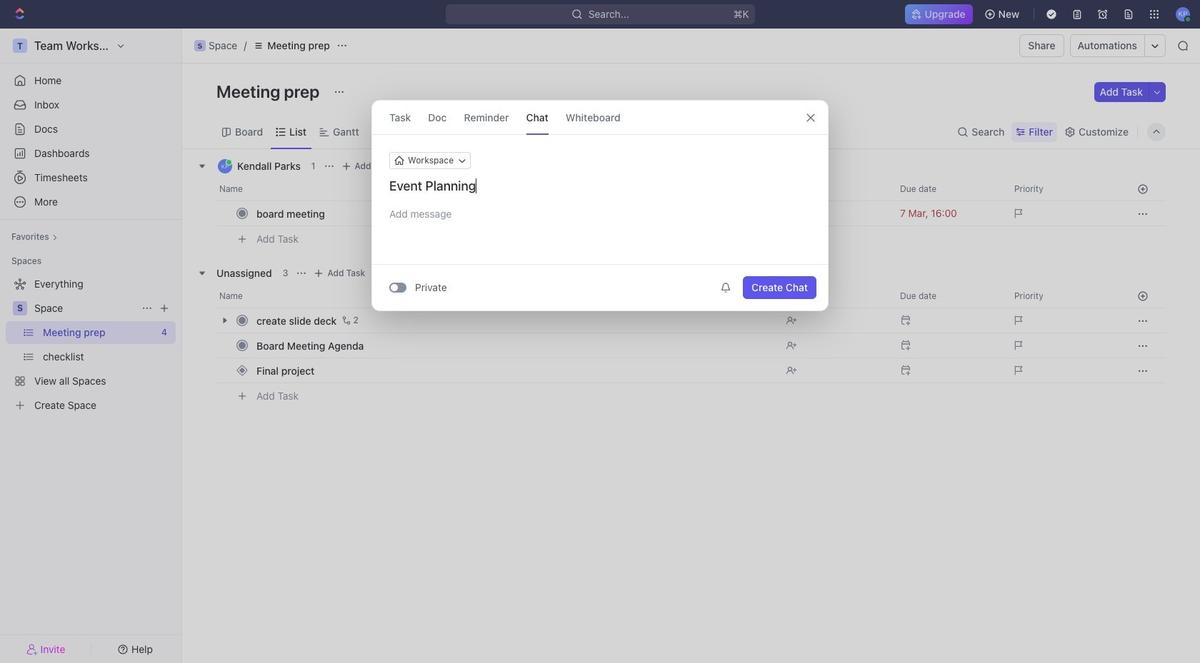Task type: locate. For each thing, give the bounding box(es) containing it.
dialog
[[372, 100, 829, 312]]

space, , element
[[194, 40, 206, 51], [13, 302, 27, 316]]

1 vertical spatial space, , element
[[13, 302, 27, 316]]

1 horizontal spatial space, , element
[[194, 40, 206, 51]]

0 horizontal spatial space, , element
[[13, 302, 27, 316]]

space, , element inside sidebar navigation
[[13, 302, 27, 316]]

0 vertical spatial space, , element
[[194, 40, 206, 51]]



Task type: vqa. For each thing, say whether or not it's contained in the screenshot.
the Docs link
no



Task type: describe. For each thing, give the bounding box(es) containing it.
invite user image
[[26, 644, 38, 656]]

Name this Chat... field
[[372, 178, 828, 195]]

sidebar navigation
[[0, 29, 182, 664]]



